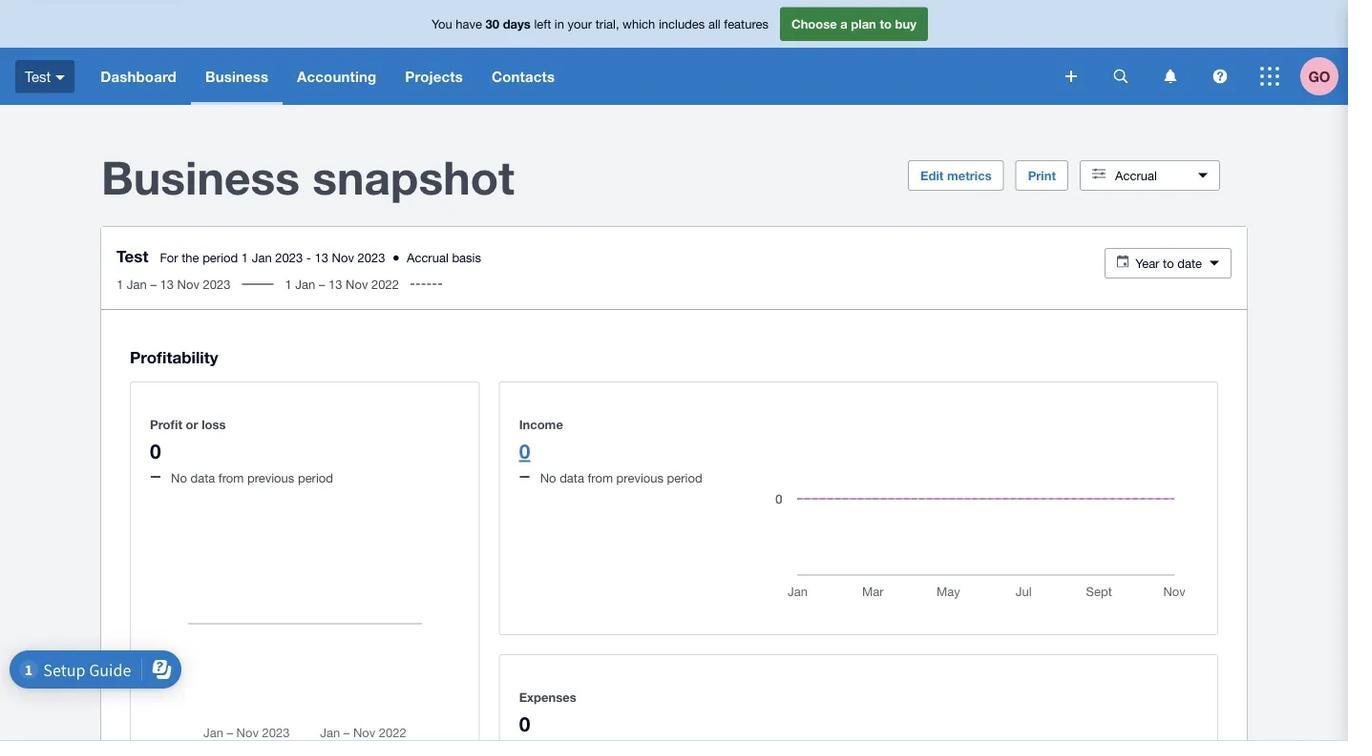 Task type: vqa. For each thing, say whether or not it's contained in the screenshot.
1 Jan – 13 Nov 2022's 13
yes



Task type: describe. For each thing, give the bounding box(es) containing it.
1 horizontal spatial 1
[[241, 250, 248, 265]]

– for 13 nov 2023
[[150, 277, 157, 292]]

13 for 1 jan – 13 nov 2022
[[328, 277, 342, 292]]

jan for 1 jan – 13 nov 2022
[[295, 277, 315, 292]]

your
[[568, 16, 592, 31]]

1 horizontal spatial jan
[[252, 250, 272, 265]]

business button
[[191, 48, 283, 105]]

period for 0
[[667, 471, 702, 485]]

from for or
[[219, 471, 244, 485]]

business for business
[[205, 68, 268, 85]]

13 for 1 jan – 13 nov 2023
[[160, 277, 174, 292]]

snapshot
[[313, 150, 515, 205]]

navigation inside banner
[[86, 48, 1052, 105]]

data for or
[[190, 471, 215, 485]]

0 horizontal spatial period
[[203, 250, 238, 265]]

test button
[[0, 48, 86, 105]]

1 horizontal spatial 13
[[315, 250, 328, 265]]

print
[[1028, 168, 1056, 183]]

0 inside profit or loss 0
[[150, 439, 161, 463]]

loss
[[202, 417, 226, 432]]

contacts
[[492, 68, 555, 85]]

includes
[[659, 16, 705, 31]]

no data from previous period for or
[[171, 471, 333, 485]]

income 0
[[519, 417, 563, 463]]

or
[[186, 417, 198, 432]]

accrual button
[[1080, 160, 1220, 191]]

jan for 1 jan – 13 nov 2023
[[127, 277, 147, 292]]

basis
[[452, 250, 481, 265]]

which
[[623, 16, 655, 31]]

1 for 1 jan – 13 nov 2023
[[116, 277, 123, 292]]

accounting
[[297, 68, 376, 85]]

edit metrics
[[921, 168, 992, 183]]

business for business snapshot
[[101, 150, 300, 205]]

previous for or
[[247, 471, 294, 485]]

in
[[555, 16, 564, 31]]

you
[[432, 16, 452, 31]]

features
[[724, 16, 769, 31]]

1 jan – 13 nov 2022
[[285, 277, 399, 292]]

0 for expenses 0
[[519, 713, 530, 736]]

from for 0
[[588, 471, 613, 485]]

profit or loss 0
[[150, 417, 226, 463]]

test inside popup button
[[25, 68, 51, 85]]

-
[[306, 250, 311, 265]]

2 horizontal spatial 2023
[[358, 250, 385, 265]]

accounting button
[[283, 48, 391, 105]]

accrual inside popup button
[[1115, 168, 1157, 183]]

edit
[[921, 168, 944, 183]]

the
[[182, 250, 199, 265]]

a
[[841, 16, 848, 31]]

left
[[534, 16, 551, 31]]

year to date
[[1136, 256, 1202, 271]]

projects button
[[391, 48, 477, 105]]

projects
[[405, 68, 463, 85]]



Task type: locate. For each thing, give the bounding box(es) containing it.
1 horizontal spatial no
[[540, 471, 556, 485]]

1 previous from the left
[[247, 471, 294, 485]]

0 horizontal spatial no data from previous period
[[171, 471, 333, 485]]

plan
[[851, 16, 876, 31]]

to left buy
[[880, 16, 892, 31]]

1 horizontal spatial 2023
[[275, 250, 303, 265]]

previous for 0
[[616, 471, 664, 485]]

dashboard link
[[86, 48, 191, 105]]

go button
[[1301, 48, 1348, 105]]

to right year
[[1163, 256, 1174, 271]]

all
[[708, 16, 721, 31]]

no data from previous period
[[171, 471, 333, 485], [540, 471, 702, 485]]

svg image
[[1114, 69, 1128, 84], [1213, 69, 1227, 84], [1066, 71, 1077, 82], [56, 75, 65, 80]]

no
[[171, 471, 187, 485], [540, 471, 556, 485]]

– up profitability
[[150, 277, 157, 292]]

1 horizontal spatial –
[[319, 277, 325, 292]]

1
[[241, 250, 248, 265], [116, 277, 123, 292], [285, 277, 292, 292]]

13 down for the period 1 jan 2023 - 13 nov 2023  ●  accrual basis
[[328, 277, 342, 292]]

2 horizontal spatial period
[[667, 471, 702, 485]]

1 horizontal spatial accrual
[[1115, 168, 1157, 183]]

year
[[1136, 256, 1160, 271]]

0 vertical spatial business
[[205, 68, 268, 85]]

0
[[150, 439, 161, 463], [519, 439, 530, 463], [519, 713, 530, 736]]

1 horizontal spatial no data from previous period
[[540, 471, 702, 485]]

0 horizontal spatial svg image
[[1164, 69, 1177, 84]]

1 horizontal spatial period
[[298, 471, 333, 485]]

– down for the period 1 jan 2023 - 13 nov 2023  ●  accrual basis
[[319, 277, 325, 292]]

0 horizontal spatial to
[[880, 16, 892, 31]]

print button
[[1016, 160, 1068, 191]]

1 no from the left
[[171, 471, 187, 485]]

accrual left basis
[[407, 250, 449, 265]]

2 – from the left
[[319, 277, 325, 292]]

data for 0
[[560, 471, 584, 485]]

banner
[[0, 0, 1348, 105]]

–
[[150, 277, 157, 292], [319, 277, 325, 292]]

nov left 2022
[[346, 277, 368, 292]]

0 down profit
[[150, 439, 161, 463]]

accrual
[[1115, 168, 1157, 183], [407, 250, 449, 265]]

1 horizontal spatial svg image
[[1260, 67, 1280, 86]]

0 for income 0
[[519, 439, 530, 463]]

2023 for jan
[[275, 250, 303, 265]]

0 vertical spatial test
[[25, 68, 51, 85]]

1 vertical spatial accrual
[[407, 250, 449, 265]]

0 horizontal spatial 13
[[160, 277, 174, 292]]

business inside business dropdown button
[[205, 68, 268, 85]]

0 horizontal spatial 1
[[116, 277, 123, 292]]

2 horizontal spatial jan
[[295, 277, 315, 292]]

expenses
[[519, 690, 576, 705]]

jan down -
[[295, 277, 315, 292]]

for
[[160, 250, 178, 265]]

business
[[205, 68, 268, 85], [101, 150, 300, 205]]

1 no data from previous period from the left
[[171, 471, 333, 485]]

jan
[[252, 250, 272, 265], [127, 277, 147, 292], [295, 277, 315, 292]]

contacts button
[[477, 48, 569, 105]]

test
[[25, 68, 51, 85], [116, 246, 148, 265]]

13
[[315, 250, 328, 265], [160, 277, 174, 292], [328, 277, 342, 292]]

0 horizontal spatial test
[[25, 68, 51, 85]]

choose
[[792, 16, 837, 31]]

for the period 1 jan 2023 - 13 nov 2023  ●  accrual basis
[[160, 250, 481, 265]]

2 horizontal spatial 1
[[285, 277, 292, 292]]

period for or
[[298, 471, 333, 485]]

nov up 1 jan – 13 nov 2022
[[332, 250, 354, 265]]

nov
[[332, 250, 354, 265], [177, 277, 200, 292], [346, 277, 368, 292]]

svg image
[[1260, 67, 1280, 86], [1164, 69, 1177, 84]]

2022
[[371, 277, 399, 292]]

navigation containing dashboard
[[86, 48, 1052, 105]]

expenses 0
[[519, 690, 576, 736]]

data down profit or loss 0 at the left bottom
[[190, 471, 215, 485]]

navigation
[[86, 48, 1052, 105]]

0 vertical spatial to
[[880, 16, 892, 31]]

data
[[190, 471, 215, 485], [560, 471, 584, 485]]

0 inside income 0
[[519, 439, 530, 463]]

0 horizontal spatial no
[[171, 471, 187, 485]]

1 horizontal spatial test
[[116, 246, 148, 265]]

from
[[219, 471, 244, 485], [588, 471, 613, 485]]

to
[[880, 16, 892, 31], [1163, 256, 1174, 271]]

2 no from the left
[[540, 471, 556, 485]]

2023 up profitability
[[203, 277, 231, 292]]

2 data from the left
[[560, 471, 584, 485]]

0 vertical spatial accrual
[[1115, 168, 1157, 183]]

svg image inside "test" popup button
[[56, 75, 65, 80]]

you have 30 days left in your trial, which includes all features
[[432, 16, 769, 31]]

1 horizontal spatial from
[[588, 471, 613, 485]]

no for 0
[[540, 471, 556, 485]]

0 horizontal spatial previous
[[247, 471, 294, 485]]

0 horizontal spatial from
[[219, 471, 244, 485]]

no down profit or loss 0 at the left bottom
[[171, 471, 187, 485]]

go
[[1309, 68, 1331, 85]]

to inside popup button
[[1163, 256, 1174, 271]]

1 for 1 jan – 13 nov 2022
[[285, 277, 292, 292]]

2 from from the left
[[588, 471, 613, 485]]

jan up profitability
[[127, 277, 147, 292]]

accrual up year
[[1115, 168, 1157, 183]]

1 from from the left
[[219, 471, 244, 485]]

1 horizontal spatial to
[[1163, 256, 1174, 271]]

edit metrics button
[[908, 160, 1004, 191]]

0 horizontal spatial –
[[150, 277, 157, 292]]

previous
[[247, 471, 294, 485], [616, 471, 664, 485]]

13 down for
[[160, 277, 174, 292]]

nov down the the
[[177, 277, 200, 292]]

no down income 0 at the left bottom
[[540, 471, 556, 485]]

nov for 1 jan – 13 nov 2023
[[177, 277, 200, 292]]

2023 for nov
[[203, 277, 231, 292]]

dashboard
[[100, 68, 177, 85]]

no data from previous period for 0
[[540, 471, 702, 485]]

to inside banner
[[880, 16, 892, 31]]

2023 left -
[[275, 250, 303, 265]]

no for or
[[171, 471, 187, 485]]

data down income 0 at the left bottom
[[560, 471, 584, 485]]

1 – from the left
[[150, 277, 157, 292]]

0 horizontal spatial jan
[[127, 277, 147, 292]]

1 vertical spatial test
[[116, 246, 148, 265]]

1 vertical spatial to
[[1163, 256, 1174, 271]]

2 no data from previous period from the left
[[540, 471, 702, 485]]

no data from previous period down income 0 at the left bottom
[[540, 471, 702, 485]]

banner containing dashboard
[[0, 0, 1348, 105]]

days
[[503, 16, 531, 31]]

no data from previous period down loss
[[171, 471, 333, 485]]

1 vertical spatial business
[[101, 150, 300, 205]]

0 inside 'expenses 0'
[[519, 713, 530, 736]]

profit
[[150, 417, 182, 432]]

2023
[[275, 250, 303, 265], [358, 250, 385, 265], [203, 277, 231, 292]]

income
[[519, 417, 563, 432]]

0 horizontal spatial accrual
[[407, 250, 449, 265]]

period
[[203, 250, 238, 265], [298, 471, 333, 485], [667, 471, 702, 485]]

metrics
[[947, 168, 992, 183]]

30
[[486, 16, 499, 31]]

choose a plan to buy
[[792, 16, 917, 31]]

0 horizontal spatial data
[[190, 471, 215, 485]]

– for 13 nov 2022
[[319, 277, 325, 292]]

0 down income
[[519, 439, 530, 463]]

trial,
[[596, 16, 619, 31]]

1 data from the left
[[190, 471, 215, 485]]

13 right -
[[315, 250, 328, 265]]

2 previous from the left
[[616, 471, 664, 485]]

1 horizontal spatial data
[[560, 471, 584, 485]]

2 horizontal spatial 13
[[328, 277, 342, 292]]

1 horizontal spatial previous
[[616, 471, 664, 485]]

0 horizontal spatial 2023
[[203, 277, 231, 292]]

1 jan – 13 nov 2023
[[116, 277, 231, 292]]

business snapshot
[[101, 150, 515, 205]]

date
[[1178, 256, 1202, 271]]

nov for 1 jan – 13 nov 2022
[[346, 277, 368, 292]]

have
[[456, 16, 482, 31]]

profitability
[[130, 348, 218, 367]]

jan left -
[[252, 250, 272, 265]]

year to date button
[[1105, 248, 1232, 279]]

buy
[[895, 16, 917, 31]]

2023 up 2022
[[358, 250, 385, 265]]

0 down expenses
[[519, 713, 530, 736]]



